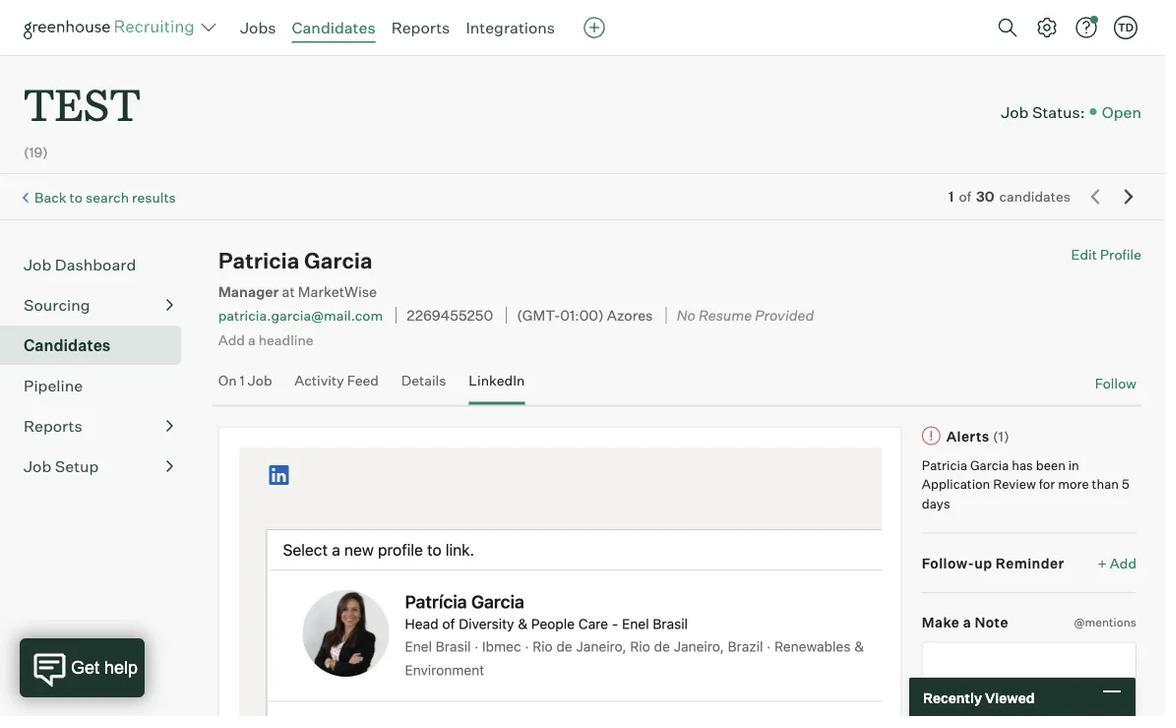 Task type: vqa. For each thing, say whether or not it's contained in the screenshot.
"use" to the right
no



Task type: locate. For each thing, give the bounding box(es) containing it.
garcia down alerts (1)
[[971, 457, 1010, 473]]

td
[[1118, 21, 1134, 34]]

integrations
[[466, 18, 555, 37]]

job for job dashboard
[[24, 255, 51, 275]]

follow-
[[922, 555, 975, 572]]

note
[[975, 615, 1009, 632]]

manager
[[218, 283, 279, 301]]

candidates
[[292, 18, 376, 37], [24, 336, 111, 356]]

0 horizontal spatial garcia
[[304, 247, 373, 274]]

recently
[[924, 689, 983, 707]]

0 horizontal spatial candidates
[[24, 336, 111, 356]]

patricia up "application"
[[922, 457, 968, 473]]

edit profile
[[1072, 246, 1142, 264]]

linkedin
[[469, 372, 525, 390]]

candidates down the sourcing
[[24, 336, 111, 356]]

garcia up marketwise
[[304, 247, 373, 274]]

alerts (1)
[[947, 428, 1010, 445]]

patricia.garcia@mail.com
[[218, 307, 383, 324]]

1 left of
[[949, 188, 955, 205]]

test
[[24, 75, 141, 133]]

job status:
[[1002, 102, 1086, 121]]

job dashboard link
[[24, 253, 173, 277]]

job up the sourcing
[[24, 255, 51, 275]]

(gmt-01:00) azores
[[517, 307, 653, 324]]

0 horizontal spatial a
[[248, 331, 256, 348]]

pipeline
[[24, 376, 83, 396]]

garcia
[[304, 247, 373, 274], [971, 457, 1010, 473]]

@mentions link
[[1075, 614, 1137, 633]]

reports link left integrations link
[[392, 18, 450, 37]]

1 vertical spatial add
[[1111, 555, 1137, 572]]

(1)
[[993, 428, 1010, 445]]

0 horizontal spatial patricia
[[218, 247, 300, 274]]

job left setup
[[24, 457, 51, 477]]

1 vertical spatial candidates
[[24, 336, 111, 356]]

pipeline link
[[24, 374, 173, 398]]

alerts
[[947, 428, 990, 445]]

application
[[922, 477, 991, 492]]

add right "+"
[[1111, 555, 1137, 572]]

+ add
[[1098, 555, 1137, 572]]

open
[[1102, 102, 1142, 121]]

recently viewed
[[924, 689, 1035, 707]]

job right on
[[248, 372, 272, 390]]

patricia for patricia garcia manager at marketwise
[[218, 247, 300, 274]]

reports link up job setup 'link'
[[24, 415, 173, 438]]

follow-up reminder
[[922, 555, 1065, 572]]

1 vertical spatial garcia
[[971, 457, 1010, 473]]

reports link
[[392, 18, 450, 37], [24, 415, 173, 438]]

1 horizontal spatial a
[[964, 615, 972, 632]]

activity
[[295, 372, 344, 390]]

1 right on
[[240, 372, 245, 390]]

1 vertical spatial reports link
[[24, 415, 173, 438]]

back
[[35, 189, 67, 206]]

1 of 30 candidates
[[949, 188, 1071, 205]]

0 vertical spatial 1
[[949, 188, 955, 205]]

add
[[218, 331, 245, 348], [1111, 555, 1137, 572]]

patricia garcia has been in application review for more than 5 days
[[922, 457, 1130, 512]]

1 vertical spatial 1
[[240, 372, 245, 390]]

feed
[[347, 372, 379, 390]]

reports down pipeline
[[24, 417, 82, 436]]

0 vertical spatial candidates
[[292, 18, 376, 37]]

than
[[1093, 477, 1120, 492]]

details
[[402, 372, 447, 390]]

on 1 job link
[[218, 372, 272, 401]]

make a note
[[922, 615, 1009, 632]]

test link
[[24, 55, 141, 137]]

edit
[[1072, 246, 1098, 264]]

reminder
[[996, 555, 1065, 572]]

jobs link
[[240, 18, 276, 37]]

garcia inside patricia garcia manager at marketwise
[[304, 247, 373, 274]]

1 vertical spatial a
[[964, 615, 972, 632]]

reports left integrations link
[[392, 18, 450, 37]]

no resume provided
[[677, 307, 815, 324]]

0 vertical spatial reports link
[[392, 18, 450, 37]]

1 vertical spatial patricia
[[922, 457, 968, 473]]

patricia
[[218, 247, 300, 274], [922, 457, 968, 473]]

activity feed
[[295, 372, 379, 390]]

1 horizontal spatial patricia
[[922, 457, 968, 473]]

marketwise
[[298, 283, 377, 301]]

0 vertical spatial candidates link
[[292, 18, 376, 37]]

0 vertical spatial a
[[248, 331, 256, 348]]

1 vertical spatial candidates link
[[24, 334, 173, 358]]

search image
[[996, 16, 1020, 39]]

2269455250
[[407, 307, 493, 324]]

job for job status:
[[1002, 102, 1029, 121]]

candidates link down the sourcing link
[[24, 334, 173, 358]]

0 horizontal spatial candidates link
[[24, 334, 173, 358]]

at
[[282, 283, 295, 301]]

follow link
[[1096, 374, 1137, 393]]

job left status:
[[1002, 102, 1029, 121]]

follow
[[1096, 375, 1137, 392]]

0 vertical spatial patricia
[[218, 247, 300, 274]]

(gmt-
[[517, 307, 561, 324]]

candidates link right the jobs
[[292, 18, 376, 37]]

1 inside on 1 job link
[[240, 372, 245, 390]]

patricia garcia manager at marketwise
[[218, 247, 377, 301]]

reports
[[392, 18, 450, 37], [24, 417, 82, 436]]

a left "headline"
[[248, 331, 256, 348]]

0 horizontal spatial add
[[218, 331, 245, 348]]

1
[[949, 188, 955, 205], [240, 372, 245, 390]]

jobs
[[240, 18, 276, 37]]

no
[[677, 307, 696, 324]]

garcia inside patricia garcia has been in application review for more than 5 days
[[971, 457, 1010, 473]]

days
[[922, 496, 951, 512]]

job
[[1002, 102, 1029, 121], [24, 255, 51, 275], [248, 372, 272, 390], [24, 457, 51, 477]]

patricia inside patricia garcia has been in application review for more than 5 days
[[922, 457, 968, 473]]

None text field
[[922, 643, 1137, 718]]

0 vertical spatial garcia
[[304, 247, 373, 274]]

a left note on the bottom right of page
[[964, 615, 972, 632]]

patricia inside patricia garcia manager at marketwise
[[218, 247, 300, 274]]

candidates right the jobs
[[292, 18, 376, 37]]

details link
[[402, 372, 447, 401]]

greenhouse recruiting image
[[24, 16, 201, 39]]

@mentions
[[1075, 616, 1137, 630]]

0 horizontal spatial 1
[[240, 372, 245, 390]]

profile
[[1101, 246, 1142, 264]]

back to search results
[[35, 189, 176, 206]]

1 horizontal spatial garcia
[[971, 457, 1010, 473]]

add up on
[[218, 331, 245, 348]]

1 vertical spatial reports
[[24, 417, 82, 436]]

1 horizontal spatial reports
[[392, 18, 450, 37]]

1 horizontal spatial 1
[[949, 188, 955, 205]]

0 horizontal spatial reports link
[[24, 415, 173, 438]]

patricia up manager in the left of the page
[[218, 247, 300, 274]]

a
[[248, 331, 256, 348], [964, 615, 972, 632]]

status:
[[1033, 102, 1086, 121]]

1 horizontal spatial reports link
[[392, 18, 450, 37]]

provided
[[756, 307, 815, 324]]

results
[[132, 189, 176, 206]]



Task type: describe. For each thing, give the bounding box(es) containing it.
(19)
[[24, 144, 48, 161]]

on
[[218, 372, 237, 390]]

job setup
[[24, 457, 99, 477]]

integrations link
[[466, 18, 555, 37]]

linkedin link
[[469, 372, 525, 401]]

0 vertical spatial add
[[218, 331, 245, 348]]

headline
[[259, 331, 314, 348]]

01:00)
[[561, 307, 604, 324]]

5
[[1122, 477, 1130, 492]]

sourcing link
[[24, 294, 173, 317]]

been
[[1036, 457, 1066, 473]]

of
[[960, 188, 972, 205]]

has
[[1012, 457, 1034, 473]]

on 1 job
[[218, 372, 272, 390]]

back to search results link
[[35, 189, 176, 206]]

garcia for patricia garcia manager at marketwise
[[304, 247, 373, 274]]

resume
[[699, 307, 752, 324]]

1 horizontal spatial add
[[1111, 555, 1137, 572]]

1 horizontal spatial candidates
[[292, 18, 376, 37]]

patricia for patricia garcia has been in application review for more than 5 days
[[922, 457, 968, 473]]

job for job setup
[[24, 457, 51, 477]]

candidates
[[1000, 188, 1071, 205]]

dashboard
[[55, 255, 136, 275]]

job setup link
[[24, 455, 173, 479]]

azores
[[607, 307, 653, 324]]

setup
[[55, 457, 99, 477]]

edit profile link
[[1072, 246, 1142, 264]]

sourcing
[[24, 296, 90, 315]]

td button
[[1115, 16, 1138, 39]]

in
[[1069, 457, 1080, 473]]

job dashboard
[[24, 255, 136, 275]]

configure image
[[1036, 16, 1059, 39]]

review
[[994, 477, 1037, 492]]

+
[[1098, 555, 1108, 572]]

activity feed link
[[295, 372, 379, 401]]

garcia for patricia garcia has been in application review for more than 5 days
[[971, 457, 1010, 473]]

to
[[70, 189, 83, 206]]

0 vertical spatial reports
[[392, 18, 450, 37]]

0 horizontal spatial reports
[[24, 417, 82, 436]]

1 horizontal spatial candidates link
[[292, 18, 376, 37]]

30
[[977, 188, 995, 205]]

up
[[975, 555, 993, 572]]

search
[[86, 189, 129, 206]]

td button
[[1111, 12, 1142, 43]]

viewed
[[986, 689, 1035, 707]]

make
[[922, 615, 960, 632]]

a for add
[[248, 331, 256, 348]]

patricia.garcia@mail.com link
[[218, 307, 383, 324]]

more
[[1059, 477, 1090, 492]]

add a headline
[[218, 331, 314, 348]]

+ add link
[[1098, 554, 1137, 573]]

a for make
[[964, 615, 972, 632]]

for
[[1040, 477, 1056, 492]]



